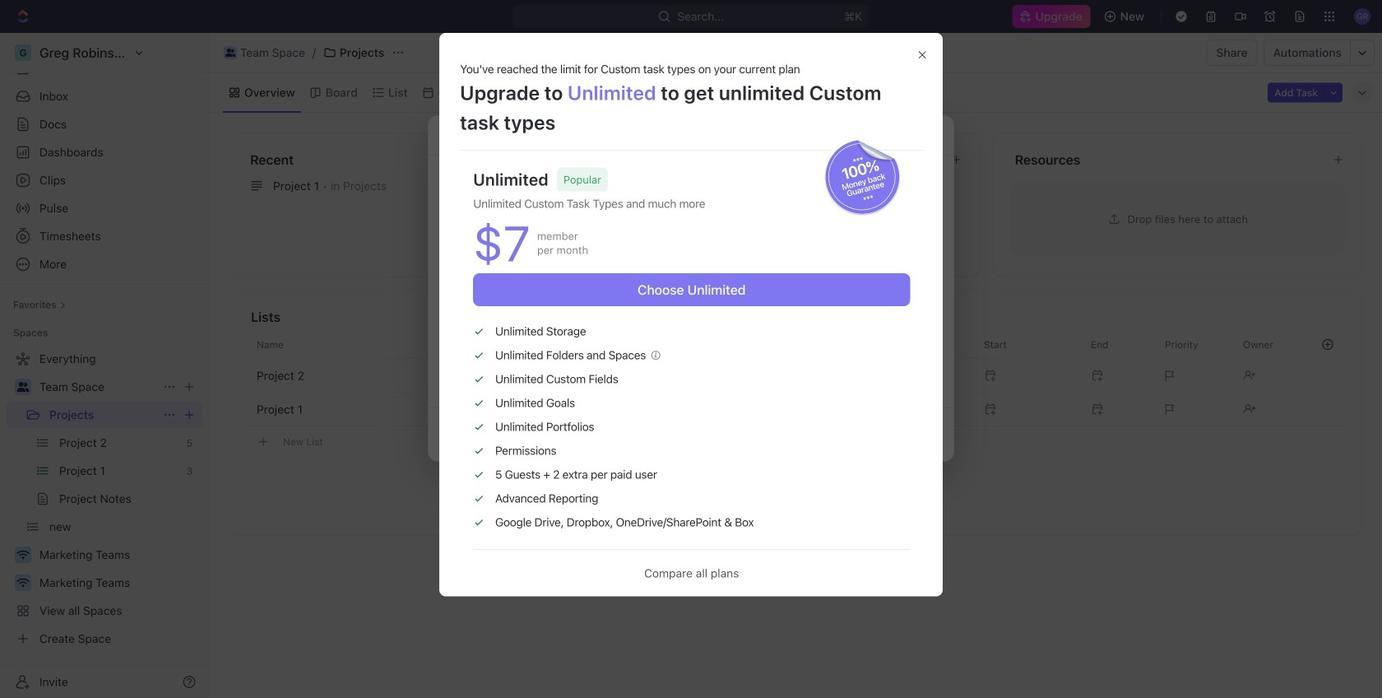 Task type: vqa. For each thing, say whether or not it's contained in the screenshot.
tree on the left inside Sidebar "navigation"
yes



Task type: locate. For each thing, give the bounding box(es) containing it.
user group image
[[225, 49, 236, 57]]

tree inside sidebar navigation
[[7, 346, 202, 652]]

tree
[[7, 346, 202, 652]]



Task type: describe. For each thing, give the bounding box(es) containing it.
user group image
[[17, 382, 29, 392]]

Milestone Name text field
[[449, 205, 938, 225]]

sidebar navigation
[[0, 33, 210, 698]]



